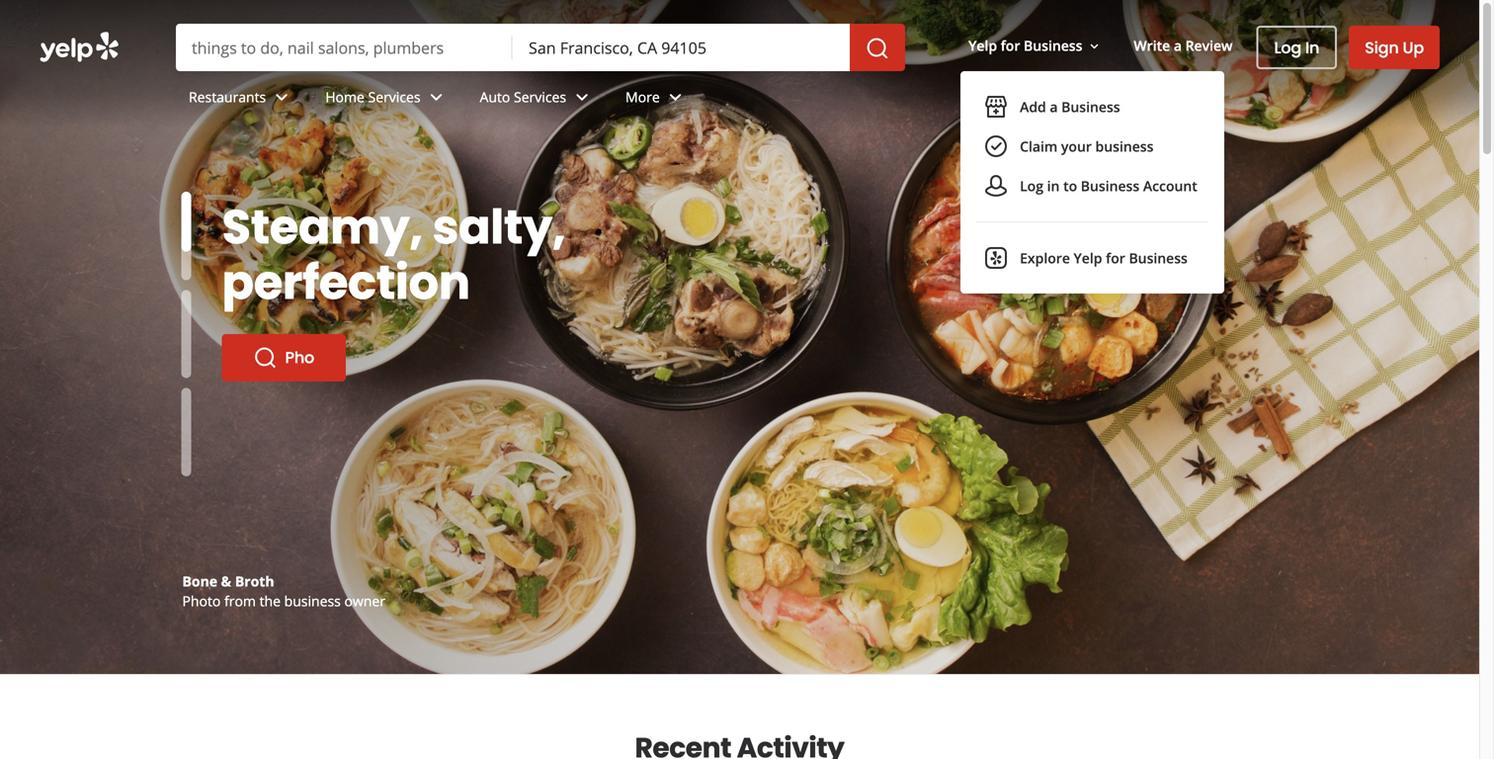 Task type: describe. For each thing, give the bounding box(es) containing it.
claim your business
[[1020, 137, 1154, 156]]

auto
[[480, 88, 511, 106]]

log in
[[1275, 37, 1320, 59]]

24 chevron down v2 image for auto services
[[571, 85, 594, 109]]

bone & broth photo from the business owner
[[182, 572, 386, 611]]

24 chevron down v2 image for home services
[[425, 85, 448, 109]]

24 add biz v2 image
[[985, 95, 1009, 119]]

explore yelp for business button
[[977, 238, 1209, 278]]

bone
[[182, 572, 218, 591]]

more
[[626, 88, 660, 106]]

perfection
[[222, 249, 470, 316]]

home
[[326, 88, 365, 106]]

0 horizontal spatial yelp
[[969, 36, 998, 55]]

business up claim your business button
[[1062, 98, 1121, 116]]

review
[[1186, 36, 1233, 55]]

none search field inside explore banner section banner
[[176, 24, 910, 71]]

24 chevron down v2 image
[[270, 85, 294, 109]]

yelp for business
[[969, 36, 1083, 55]]

24 claim v2 image
[[985, 135, 1009, 158]]

services for auto services
[[514, 88, 567, 106]]

Near text field
[[529, 37, 835, 58]]

claim your business button
[[977, 127, 1209, 166]]

add a business
[[1020, 98, 1121, 116]]

&
[[221, 572, 232, 591]]

to
[[1064, 177, 1078, 195]]

yelp for business button
[[961, 28, 1111, 63]]

restaurants link
[[173, 71, 310, 129]]

none field find
[[192, 37, 497, 58]]

log in to business account
[[1020, 177, 1198, 195]]

business down account
[[1130, 249, 1188, 268]]

24 search v2 image
[[254, 346, 277, 370]]

explore yelp for business
[[1020, 249, 1188, 268]]

none field near
[[529, 37, 835, 58]]

write a review link
[[1127, 28, 1241, 63]]

sign up button
[[1350, 26, 1441, 69]]

sign up
[[1366, 37, 1425, 59]]

explore banner section banner
[[0, 0, 1480, 674]]

claim
[[1020, 137, 1058, 156]]

write
[[1134, 36, 1171, 55]]

pho
[[285, 347, 314, 369]]

0 horizontal spatial for
[[1001, 36, 1021, 55]]

24 chevron down v2 image for more
[[664, 85, 688, 109]]

sign
[[1366, 37, 1400, 59]]

account
[[1144, 177, 1198, 195]]

owner
[[345, 592, 386, 611]]

24 yelp for biz v2 image
[[985, 246, 1009, 270]]

16 chevron down v2 image
[[1087, 38, 1103, 54]]

explore
[[1020, 249, 1071, 268]]

steamy,
[[222, 194, 423, 261]]

search image
[[866, 37, 890, 60]]



Task type: locate. For each thing, give the bounding box(es) containing it.
a for write
[[1174, 36, 1182, 55]]

your
[[1062, 137, 1092, 156]]

1 horizontal spatial a
[[1174, 36, 1182, 55]]

1 vertical spatial business
[[284, 592, 341, 611]]

log for log in
[[1275, 37, 1302, 59]]

2 horizontal spatial 24 chevron down v2 image
[[664, 85, 688, 109]]

1 vertical spatial for
[[1107, 249, 1126, 268]]

0 vertical spatial log
[[1275, 37, 1302, 59]]

business categories element
[[173, 71, 1441, 129]]

add
[[1020, 98, 1047, 116]]

0 vertical spatial yelp
[[969, 36, 998, 55]]

from
[[224, 592, 256, 611]]

in
[[1306, 37, 1320, 59]]

services
[[368, 88, 421, 106], [514, 88, 567, 106]]

for up 24 add biz v2 icon at the top right of page
[[1001, 36, 1021, 55]]

auto services link
[[464, 71, 610, 129]]

services right auto at top left
[[514, 88, 567, 106]]

business left 16 chevron down v2 image
[[1024, 36, 1083, 55]]

1 none field from the left
[[192, 37, 497, 58]]

business
[[1024, 36, 1083, 55], [1062, 98, 1121, 116], [1081, 177, 1140, 195], [1130, 249, 1188, 268]]

photo
[[182, 592, 221, 611]]

yelp
[[969, 36, 998, 55], [1074, 249, 1103, 268]]

log for log in to business account
[[1020, 177, 1044, 195]]

home services
[[326, 88, 421, 106]]

a inside button
[[1050, 98, 1058, 116]]

None field
[[192, 37, 497, 58], [529, 37, 835, 58]]

0 horizontal spatial a
[[1050, 98, 1058, 116]]

1 vertical spatial log
[[1020, 177, 1044, 195]]

for
[[1001, 36, 1021, 55], [1107, 249, 1126, 268]]

steamy, salty, perfection
[[222, 194, 566, 316]]

None search field
[[0, 0, 1480, 294]]

restaurants
[[189, 88, 266, 106]]

log left the in
[[1020, 177, 1044, 195]]

business right the "to"
[[1081, 177, 1140, 195]]

business
[[1096, 137, 1154, 156], [284, 592, 341, 611]]

services for home services
[[368, 88, 421, 106]]

up
[[1403, 37, 1425, 59]]

24 chevron down v2 image left auto at top left
[[425, 85, 448, 109]]

home services link
[[310, 71, 464, 129]]

business right the
[[284, 592, 341, 611]]

24 chevron down v2 image right the more
[[664, 85, 688, 109]]

log inside button
[[1275, 37, 1302, 59]]

add a business button
[[977, 87, 1209, 127]]

0 horizontal spatial services
[[368, 88, 421, 106]]

2 none field from the left
[[529, 37, 835, 58]]

pho link
[[222, 334, 346, 382]]

select slide image
[[181, 164, 191, 253]]

business inside bone & broth photo from the business owner
[[284, 592, 341, 611]]

1 horizontal spatial yelp
[[1074, 249, 1103, 268]]

business inside button
[[1096, 137, 1154, 156]]

0 horizontal spatial none field
[[192, 37, 497, 58]]

0 vertical spatial business
[[1096, 137, 1154, 156]]

services right home
[[368, 88, 421, 106]]

a right "add"
[[1050, 98, 1058, 116]]

log in to business account button
[[977, 166, 1209, 206]]

more link
[[610, 71, 704, 129]]

24 chevron down v2 image inside auto services link
[[571, 85, 594, 109]]

1 vertical spatial yelp
[[1074, 249, 1103, 268]]

2 services from the left
[[514, 88, 567, 106]]

write a review
[[1134, 36, 1233, 55]]

1 horizontal spatial none field
[[529, 37, 835, 58]]

yelp right explore
[[1074, 249, 1103, 268]]

a right the write
[[1174, 36, 1182, 55]]

for right explore
[[1107, 249, 1126, 268]]

1 horizontal spatial for
[[1107, 249, 1126, 268]]

0 horizontal spatial log
[[1020, 177, 1044, 195]]

log inside button
[[1020, 177, 1044, 195]]

24 chevron down v2 image inside the home services link
[[425, 85, 448, 109]]

24 friends v2 image
[[985, 174, 1009, 198]]

24 chevron down v2 image inside "more" link
[[664, 85, 688, 109]]

1 vertical spatial a
[[1050, 98, 1058, 116]]

the
[[260, 592, 281, 611]]

3 24 chevron down v2 image from the left
[[664, 85, 688, 109]]

none field up "more" link
[[529, 37, 835, 58]]

none search field containing log in
[[0, 0, 1480, 294]]

0 horizontal spatial business
[[284, 592, 341, 611]]

1 services from the left
[[368, 88, 421, 106]]

none field up home
[[192, 37, 497, 58]]

24 chevron down v2 image right auto services
[[571, 85, 594, 109]]

a
[[1174, 36, 1182, 55], [1050, 98, 1058, 116]]

1 horizontal spatial 24 chevron down v2 image
[[571, 85, 594, 109]]

1 24 chevron down v2 image from the left
[[425, 85, 448, 109]]

0 vertical spatial a
[[1174, 36, 1182, 55]]

log
[[1275, 37, 1302, 59], [1020, 177, 1044, 195]]

Find text field
[[192, 37, 497, 58]]

business up log in to business account
[[1096, 137, 1154, 156]]

bone & broth link
[[182, 572, 274, 591]]

in
[[1048, 177, 1060, 195]]

None search field
[[176, 24, 910, 71]]

yelp up 24 add biz v2 icon at the top right of page
[[969, 36, 998, 55]]

1 horizontal spatial log
[[1275, 37, 1302, 59]]

1 horizontal spatial services
[[514, 88, 567, 106]]

salty,
[[433, 194, 566, 261]]

auto services
[[480, 88, 567, 106]]

0 horizontal spatial 24 chevron down v2 image
[[425, 85, 448, 109]]

a for add
[[1050, 98, 1058, 116]]

0 vertical spatial for
[[1001, 36, 1021, 55]]

24 chevron down v2 image
[[425, 85, 448, 109], [571, 85, 594, 109], [664, 85, 688, 109]]

log left in
[[1275, 37, 1302, 59]]

2 24 chevron down v2 image from the left
[[571, 85, 594, 109]]

broth
[[235, 572, 274, 591]]

log in button
[[1257, 26, 1338, 69]]

1 horizontal spatial business
[[1096, 137, 1154, 156]]

business inside button
[[1081, 177, 1140, 195]]



Task type: vqa. For each thing, say whether or not it's contained in the screenshot.
Countries
no



